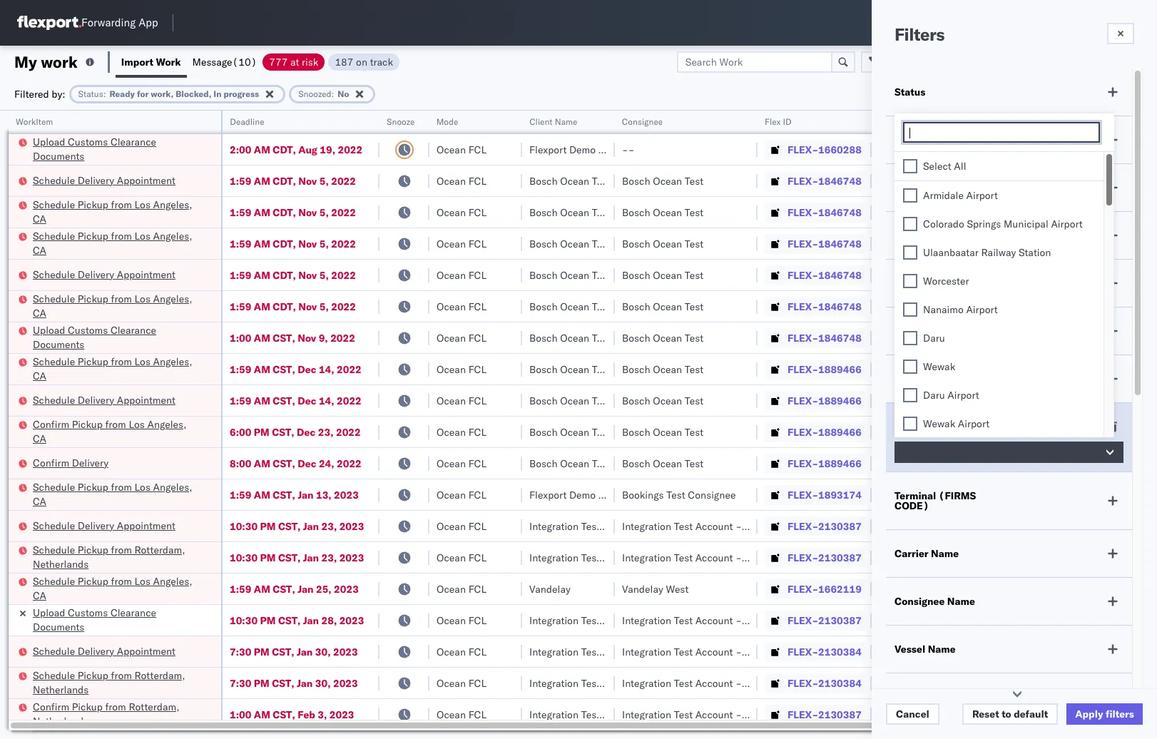 Task type: describe. For each thing, give the bounding box(es) containing it.
1 ceau7522281, hlxu6269489, hlxu8034992 from the top
[[879, 174, 1101, 187]]

cst, down 1:59 am cst, jan 25, 2023
[[278, 614, 301, 627]]

pickup for 1st "schedule pickup from los angeles, ca" button from the top
[[78, 198, 108, 211]]

8:00 am cst, dec 24, 2022
[[230, 457, 362, 470]]

1:59 am cdt, nov 5, 2022 for 1st "schedule pickup from los angeles, ca" button from the top
[[230, 206, 356, 219]]

4 lhuu7894563, uetu5238478 from the top
[[879, 457, 1025, 470]]

at risk
[[895, 133, 927, 146]]

4 account from the top
[[696, 646, 733, 658]]

to
[[1002, 708, 1012, 721]]

4 ocean fcl from the top
[[437, 237, 487, 250]]

1 horizontal spatial client
[[895, 277, 924, 290]]

flex- for the schedule delivery appointment button for test123456
[[788, 174, 819, 187]]

1 1:59 from the top
[[230, 174, 251, 187]]

6 integration test account - karl lagerfeld from the top
[[622, 708, 808, 721]]

13,
[[316, 489, 332, 501]]

consignee inside consignee "button"
[[622, 116, 663, 127]]

2 ocean fcl from the top
[[437, 174, 487, 187]]

jan up "feb"
[[297, 677, 313, 690]]

28,
[[322, 614, 337, 627]]

flex id button
[[758, 113, 858, 128]]

9 1:59 from the top
[[230, 583, 251, 596]]

at
[[895, 133, 906, 146]]

zimu3048342
[[972, 677, 1040, 690]]

1 schedule pickup from los angeles, ca from the top
[[33, 198, 192, 225]]

14, for schedule delivery appointment
[[319, 394, 334, 407]]

upload customs clearance documents link for 1:00 am cst, nov 9, 2022
[[33, 323, 203, 351]]

8 schedule from the top
[[33, 481, 75, 494]]

confirm pickup from los angeles, ca
[[33, 418, 187, 445]]

10 ocean fcl from the top
[[437, 426, 487, 439]]

10:30 pm cst, jan 23, 2023 for schedule pickup from rotterdam, netherlands
[[230, 551, 364, 564]]

jan down 10:30 pm cst, jan 28, 2023
[[297, 646, 313, 658]]

daru for daru airport
[[923, 389, 945, 402]]

colorado springs municipal airport
[[923, 218, 1083, 231]]

confirm for confirm pickup from los angeles, ca
[[33, 418, 69, 431]]

fcl for schedule pickup from rotterdam, netherlands button corresponding to 7:30 pm cst, jan 30, 2023
[[469, 677, 487, 690]]

actions
[[1104, 116, 1134, 127]]

3 2130387 from the top
[[819, 614, 862, 627]]

2 2130384 from the top
[[819, 677, 862, 690]]

station
[[1019, 246, 1052, 259]]

quoted
[[895, 691, 930, 704]]

reset to default button
[[963, 704, 1059, 725]]

batch
[[1077, 55, 1105, 68]]

lhuu7894563, for confirm pickup from los angeles, ca
[[879, 425, 953, 438]]

uetu5238478 for schedule pickup from los angeles, ca
[[956, 363, 1025, 375]]

wewak for wewak
[[923, 360, 956, 373]]

6 ceau7522281, from the top
[[879, 331, 953, 344]]

4 integration test account - karl lagerfeld from the top
[[622, 646, 808, 658]]

flex-1889466 for confirm pickup from los angeles, ca
[[788, 426, 862, 439]]

confirm pickup from rotterdam, netherlands
[[33, 700, 180, 728]]

batch action
[[1077, 55, 1139, 68]]

3 upload customs clearance documents from the top
[[33, 606, 156, 633]]

apply filters button
[[1067, 704, 1143, 725]]

1 flex-1846748 from the top
[[788, 174, 862, 187]]

flex- for confirm pickup from rotterdam, netherlands button
[[788, 708, 819, 721]]

flex
[[765, 116, 781, 127]]

1 hlxu6269489, from the top
[[955, 174, 1028, 187]]

23, for los
[[318, 426, 334, 439]]

arrival
[[895, 373, 927, 385]]

msdu7304509
[[879, 488, 952, 501]]

7 ocean fcl from the top
[[437, 332, 487, 344]]

confirm delivery button
[[33, 456, 109, 471]]

am for test123456's schedule delivery appointment link
[[254, 174, 270, 187]]

6 flex-1846748 from the top
[[788, 332, 862, 344]]

2 schedule delivery appointment from the top
[[33, 268, 176, 281]]

gvcu5265864 for schedule pickup from rotterdam, netherlands
[[879, 551, 950, 564]]

flex- for 1st "schedule pickup from los angeles, ca" button from the top
[[788, 206, 819, 219]]

netherlands for 1:00
[[33, 715, 89, 728]]

abcd1234560
[[879, 582, 950, 595]]

5 cdt, from the top
[[273, 269, 296, 282]]

1:59 am cdt, nov 5, 2022 for fourth "schedule pickup from los angeles, ca" button from the bottom of the page
[[230, 300, 356, 313]]

confirm pickup from rotterdam, netherlands button
[[33, 700, 203, 730]]

3,
[[318, 708, 327, 721]]

4 cdt, from the top
[[273, 237, 296, 250]]

deadline
[[230, 116, 264, 127]]

ulaanbaatar
[[923, 246, 979, 259]]

forwarding
[[81, 16, 136, 30]]

batch action button
[[1055, 51, 1148, 72]]

19,
[[320, 143, 335, 156]]

terminal (firms code)
[[895, 490, 977, 512]]

confirm pickup from los angeles, ca link
[[33, 417, 203, 446]]

1889466 for confirm pickup from los angeles, ca
[[819, 426, 862, 439]]

2023 for 6th "schedule pickup from los angeles, ca" button from the top of the page
[[334, 583, 359, 596]]

lagerfeld for schedule pickup from rotterdam, netherlands link for 10:30
[[766, 551, 808, 564]]

integration for maeu9408431 schedule delivery appointment link
[[622, 520, 672, 533]]

workitem
[[16, 116, 53, 127]]

import
[[121, 55, 154, 68]]

13 ocean fcl from the top
[[437, 520, 487, 533]]

2 flex-2130384 from the top
[[788, 677, 862, 690]]

10:30 for schedule delivery appointment
[[230, 520, 258, 533]]

3 lagerfeld from the top
[[766, 614, 808, 627]]

2 ca from the top
[[33, 244, 46, 257]]

mode button
[[430, 113, 508, 128]]

4 test123456 from the top
[[972, 300, 1032, 313]]

fcl for fifth "schedule pickup from los angeles, ca" button from the bottom
[[469, 237, 487, 250]]

flex- for 10:30 pm cst, jan 23, 2023's schedule pickup from rotterdam, netherlands button
[[788, 551, 819, 564]]

5 flex-1846748 from the top
[[788, 300, 862, 313]]

4 hlxu6269489, from the top
[[955, 268, 1028, 281]]

numbers for container numbers
[[879, 122, 915, 133]]

schedule delivery appointment for abcdefg78456546
[[33, 394, 176, 406]]

4 flex-1889466 from the top
[[788, 457, 862, 470]]

2 cdt, from the top
[[273, 174, 296, 187]]

pm for the schedule delivery appointment button corresponding to maeu9408431
[[260, 520, 276, 533]]

terminal
[[895, 490, 937, 502]]

flex-1889466 for schedule delivery appointment
[[788, 394, 862, 407]]

snoozed for snoozed
[[895, 181, 935, 194]]

integration for confirm pickup from rotterdam, netherlands link
[[622, 708, 672, 721]]

by:
[[52, 87, 65, 100]]

4 schedule pickup from los angeles, ca from the top
[[33, 355, 192, 382]]

from for 6th "schedule pickup from los angeles, ca" button from the top of the page
[[111, 575, 132, 588]]

filters
[[895, 24, 945, 45]]

am for schedule pickup from los angeles, ca link related to fourth "schedule pickup from los angeles, ca" button from the bottom of the page
[[254, 300, 270, 313]]

3 hlxu6269489, from the top
[[955, 237, 1028, 250]]

2 ceau7522281, from the top
[[879, 206, 953, 218]]

resize handle column header for consignee
[[741, 111, 758, 739]]

fcl for 10:30 pm cst, jan 23, 2023's schedule pickup from rotterdam, netherlands button
[[469, 551, 487, 564]]

carrier
[[895, 547, 929, 560]]

1 test123456 from the top
[[972, 174, 1032, 187]]

1889466 for schedule delivery appointment
[[819, 394, 862, 407]]

schedule pickup from los angeles, ca link for fifth "schedule pickup from los angeles, ca" button
[[33, 480, 203, 508]]

departure
[[895, 325, 944, 338]]

id
[[783, 116, 792, 127]]

work,
[[151, 88, 174, 99]]

forwarding app
[[81, 16, 158, 30]]

1 ca from the top
[[33, 212, 46, 225]]

1 vertical spatial mode
[[895, 229, 922, 242]]

from for fourth "schedule pickup from los angeles, ca" button from the bottom of the page
[[111, 292, 132, 305]]

3 clearance from the top
[[111, 606, 156, 619]]

lagerfeld for 7:30 schedule pickup from rotterdam, netherlands link
[[766, 677, 808, 690]]

final port
[[895, 420, 942, 433]]

documents for 1:00
[[33, 338, 84, 351]]

jan down 13,
[[303, 520, 319, 533]]

confirm pickup from rotterdam, netherlands link
[[33, 700, 203, 728]]

3 documents from the top
[[33, 621, 84, 633]]

5 ocean fcl from the top
[[437, 269, 487, 282]]

vessel name
[[895, 643, 956, 656]]

name inside client name "button"
[[555, 116, 578, 127]]

carrier name
[[895, 547, 959, 560]]

nanaimo
[[923, 303, 964, 316]]

los for 1st "schedule pickup from los angeles, ca" button from the top
[[135, 198, 151, 211]]

los for fifth "schedule pickup from los angeles, ca" button
[[135, 481, 151, 494]]

3 customs from the top
[[68, 606, 108, 619]]

3 upload customs clearance documents link from the top
[[33, 606, 203, 634]]

4 integration from the top
[[622, 646, 672, 658]]

final
[[895, 420, 919, 433]]

vandelay for vandelay west
[[622, 583, 664, 596]]

schedule delivery appointment button for test123456
[[33, 173, 176, 189]]

6 hlxu8034992 from the top
[[1031, 331, 1101, 344]]

cst, down 8:00 am cst, dec 24, 2022
[[273, 489, 295, 501]]

8:00
[[230, 457, 251, 470]]

3 test123456 from the top
[[972, 237, 1032, 250]]

am for 1:00 am cst, nov 9, 2022 upload customs clearance documents link
[[254, 332, 270, 344]]

from for third "schedule pickup from los angeles, ca" button from the bottom of the page
[[111, 355, 132, 368]]

at
[[290, 55, 299, 68]]

for
[[137, 88, 149, 99]]

1 30, from the top
[[315, 646, 331, 658]]

client inside "button"
[[530, 116, 553, 127]]

pickup for 6th "schedule pickup from los angeles, ca" button from the top of the page
[[78, 575, 108, 588]]

25,
[[316, 583, 332, 596]]

import work
[[121, 55, 181, 68]]

5, for fifth "schedule pickup from los angeles, ca" button from the bottom
[[320, 237, 329, 250]]

wewak for wewak airport
[[923, 417, 956, 430]]

nov for 4th the schedule delivery appointment button from the bottom of the page
[[299, 269, 317, 282]]

resize handle column header for flex id
[[855, 111, 872, 739]]

4 1:59 from the top
[[230, 269, 251, 282]]

2 schedule delivery appointment link from the top
[[33, 267, 176, 282]]

on
[[356, 55, 368, 68]]

1:59 am cst, jan 25, 2023
[[230, 583, 359, 596]]

1:59 am cdt, nov 5, 2022 for the schedule delivery appointment button for test123456
[[230, 174, 356, 187]]

777 at risk
[[269, 55, 319, 68]]

5 ceau7522281, from the top
[[879, 300, 953, 313]]

resize handle column header for workitem
[[204, 111, 221, 739]]

7 schedule from the top
[[33, 394, 75, 406]]

7 flex- from the top
[[788, 332, 819, 344]]

message (10)
[[192, 55, 257, 68]]

1 flex- from the top
[[788, 143, 819, 156]]

jan left 25,
[[298, 583, 314, 596]]

3 1:59 from the top
[[230, 237, 251, 250]]

flexport for bookings test consignee
[[530, 489, 567, 501]]

2 integration test account - karl lagerfeld from the top
[[622, 551, 808, 564]]

flexport for --
[[530, 143, 567, 156]]

17 ocean fcl from the top
[[437, 646, 487, 658]]

11 flex- from the top
[[788, 457, 819, 470]]

am for schedule pickup from los angeles, ca link corresponding to 1st "schedule pickup from los angeles, ca" button from the top
[[254, 206, 270, 219]]

13 schedule from the top
[[33, 669, 75, 682]]

7 ca from the top
[[33, 589, 46, 602]]

fcl for 1st "schedule pickup from los angeles, ca" button from the top
[[469, 206, 487, 219]]

cst, down 10:30 pm cst, jan 28, 2023
[[272, 646, 295, 658]]

mode inside button
[[437, 116, 459, 127]]

2 schedule pickup from los angeles, ca button from the top
[[33, 229, 203, 259]]

lhuu7894563, uetu5238478 for confirm pickup from los angeles, ca
[[879, 425, 1025, 438]]

am for 2nd schedule delivery appointment link from the top of the page
[[254, 269, 270, 282]]

account for the schedule delivery appointment button corresponding to maeu9408431
[[696, 520, 733, 533]]

quoted delivery date
[[895, 691, 997, 704]]

6 ca from the top
[[33, 495, 46, 508]]

flex- for fourth "schedule pickup from los angeles, ca" button from the bottom of the page
[[788, 300, 819, 313]]

date
[[974, 691, 997, 704]]

flex id
[[765, 116, 792, 127]]

consignee name
[[895, 595, 976, 608]]

pickup for 10:30 pm cst, jan 23, 2023's schedule pickup from rotterdam, netherlands button
[[78, 543, 108, 556]]

dec left 24,
[[298, 457, 316, 470]]

abcdefg78456546 for 1:59 am cst, dec 14, 2022
[[972, 394, 1068, 407]]

6:00
[[230, 426, 251, 439]]

3 flex-1846748 from the top
[[788, 237, 862, 250]]

departure port
[[895, 325, 967, 338]]

schedule pickup from los angeles, ca link for 6th "schedule pickup from los angeles, ca" button from the top of the page
[[33, 574, 203, 603]]

account for confirm pickup from rotterdam, netherlands button
[[696, 708, 733, 721]]

hlxu8034992 for fourth "schedule pickup from los angeles, ca" button from the bottom of the page
[[1031, 300, 1101, 313]]

1893174
[[819, 489, 862, 501]]

6 hlxu6269489, from the top
[[955, 331, 1028, 344]]

3 account from the top
[[696, 614, 733, 627]]

5 schedule pickup from los angeles, ca from the top
[[33, 481, 192, 508]]

9 schedule from the top
[[33, 519, 75, 532]]

flexport. image
[[17, 16, 81, 30]]

confirm delivery link
[[33, 456, 109, 470]]

16 ocean fcl from the top
[[437, 614, 487, 627]]

flex-1893174
[[788, 489, 862, 501]]

3 karl from the top
[[745, 614, 763, 627]]

apply
[[1076, 708, 1104, 721]]

hlxu8034992 for fifth "schedule pickup from los angeles, ca" button from the bottom
[[1031, 237, 1101, 250]]

10 schedule from the top
[[33, 543, 75, 556]]

19 ocean fcl from the top
[[437, 708, 487, 721]]

1:00 am cst, nov 9, 2022
[[230, 332, 355, 344]]

5 schedule pickup from los angeles, ca button from the top
[[33, 480, 203, 510]]

feb
[[298, 708, 315, 721]]

select
[[923, 160, 952, 173]]

11 schedule from the top
[[33, 575, 75, 588]]

west
[[666, 583, 689, 596]]

1662119
[[819, 583, 862, 596]]

1:59 am cst, dec 14, 2022 for schedule pickup from los angeles, ca
[[230, 363, 362, 376]]

2023 right the 28, on the bottom
[[339, 614, 364, 627]]

17 fcl from the top
[[469, 646, 487, 658]]

18 ocean fcl from the top
[[437, 677, 487, 690]]

6 cdt, from the top
[[273, 300, 296, 313]]

work
[[156, 55, 181, 68]]

1 ocean fcl from the top
[[437, 143, 487, 156]]

resize handle column header for container numbers
[[948, 111, 965, 739]]

1 vertical spatial 23,
[[322, 520, 337, 533]]

all
[[954, 160, 967, 173]]

5 schedule delivery appointment button from the top
[[33, 644, 176, 660]]

(10)
[[232, 55, 257, 68]]

5 karl from the top
[[745, 677, 763, 690]]

2 ceau7522281, hlxu6269489, hlxu8034992 from the top
[[879, 206, 1101, 218]]

cst, up 1:00 am cst, feb 3, 2023
[[272, 677, 295, 690]]

flex- for third "schedule pickup from los angeles, ca" button from the bottom of the page
[[788, 363, 819, 376]]

delivery for fifth the schedule delivery appointment button from the top of the page
[[78, 645, 114, 658]]

1 karl from the top
[[745, 520, 763, 533]]

hlxu8034992 for the schedule delivery appointment button for test123456
[[1031, 174, 1101, 187]]

3 ocean fcl from the top
[[437, 206, 487, 219]]

3 cdt, from the top
[[273, 206, 296, 219]]

ymluw236679313
[[972, 143, 1064, 156]]

4 ceau7522281, hlxu6269489, hlxu8034992 from the top
[[879, 268, 1101, 281]]

customs for 2:00 am cdt, aug 19, 2022
[[68, 135, 108, 148]]

10:30 pm cst, jan 28, 2023
[[230, 614, 364, 627]]

4 lhuu7894563, from the top
[[879, 457, 953, 470]]

ulaanbaatar railway station
[[923, 246, 1052, 259]]

maeu9736123
[[972, 489, 1044, 501]]

fcl for fifth "schedule pickup from los angeles, ca" button
[[469, 489, 487, 501]]

track
[[370, 55, 393, 68]]

3 ca from the top
[[33, 307, 46, 319]]

confirm delivery
[[33, 456, 109, 469]]

fcl for the schedule delivery appointment button associated with abcdefg78456546
[[469, 394, 487, 407]]

container
[[879, 111, 917, 121]]

pm down 10:30 pm cst, jan 28, 2023
[[254, 646, 270, 658]]

0 vertical spatial risk
[[302, 55, 319, 68]]

jan left 13,
[[298, 489, 314, 501]]

4 schedule pickup from los angeles, ca button from the top
[[33, 354, 203, 384]]

armidale airport
[[923, 189, 998, 202]]

snooze
[[387, 116, 415, 127]]

1 7:30 pm cst, jan 30, 2023 from the top
[[230, 646, 358, 658]]

4 lagerfeld from the top
[[766, 646, 808, 658]]

filtered
[[14, 87, 49, 100]]

schedule delivery appointment link for abcdefg78456546
[[33, 393, 176, 407]]

1:00 for 1:00 am cst, nov 9, 2022
[[230, 332, 251, 344]]



Task type: locate. For each thing, give the bounding box(es) containing it.
pickup for fifth "schedule pickup from los angeles, ca" button
[[78, 481, 108, 494]]

0 vertical spatial 7:30
[[230, 646, 251, 658]]

karl
[[745, 520, 763, 533], [745, 551, 763, 564], [745, 614, 763, 627], [745, 646, 763, 658], [745, 677, 763, 690], [745, 708, 763, 721]]

schedule delivery appointment link for maeu9408431
[[33, 518, 176, 533]]

appointment for test123456
[[117, 174, 176, 187]]

1 vertical spatial abcdefg78456546
[[972, 426, 1068, 439]]

airport down daru airport
[[958, 417, 990, 430]]

7:30
[[230, 646, 251, 658], [230, 677, 251, 690]]

pm down 1:59 am cst, jan 13, 2023
[[260, 520, 276, 533]]

1:59 am cst, dec 14, 2022 up the 6:00 pm cst, dec 23, 2022
[[230, 394, 362, 407]]

7:30 pm cst, jan 30, 2023 down 10:30 pm cst, jan 28, 2023
[[230, 646, 358, 658]]

delivery for the schedule delivery appointment button associated with abcdefg78456546
[[78, 394, 114, 406]]

default
[[1014, 708, 1049, 721]]

1:59 am cdt, nov 5, 2022
[[230, 174, 356, 187], [230, 206, 356, 219], [230, 237, 356, 250], [230, 269, 356, 282], [230, 300, 356, 313]]

1846748 for 4th the schedule delivery appointment button from the bottom of the page
[[819, 269, 862, 282]]

1 lagerfeld from the top
[[766, 520, 808, 533]]

flex-1889466
[[788, 363, 862, 376], [788, 394, 862, 407], [788, 426, 862, 439], [788, 457, 862, 470]]

hlxu6269489, up "armidale airport"
[[955, 174, 1028, 187]]

lhuu7894563, for schedule delivery appointment
[[879, 394, 953, 407]]

1 vertical spatial 7:30 pm cst, jan 30, 2023
[[230, 677, 358, 690]]

1 vertical spatial 1:00
[[230, 708, 251, 721]]

4 2130387 from the top
[[819, 708, 862, 721]]

pm down 1:59 am cst, jan 25, 2023
[[260, 614, 276, 627]]

port for departure port
[[946, 325, 967, 338]]

14, up the 6:00 pm cst, dec 23, 2022
[[319, 394, 334, 407]]

1 horizontal spatial :
[[332, 88, 334, 99]]

schedule pickup from los angeles, ca link
[[33, 197, 203, 226], [33, 229, 203, 257], [33, 292, 203, 320], [33, 354, 203, 383], [33, 480, 203, 508], [33, 574, 203, 603]]

0 vertical spatial 14,
[[319, 363, 334, 376]]

colorado
[[923, 218, 965, 231]]

1 lhuu7894563, from the top
[[879, 363, 953, 375]]

2023 right 3,
[[330, 708, 354, 721]]

client name inside client name "button"
[[530, 116, 578, 127]]

aug
[[299, 143, 318, 156]]

risk right at
[[302, 55, 319, 68]]

cst, down 1:00 am cst, nov 9, 2022
[[273, 363, 295, 376]]

am for schedule pickup from los angeles, ca link corresponding to fifth "schedule pickup from los angeles, ca" button from the bottom
[[254, 237, 270, 250]]

maeu9408431 for 1:00 am cst, feb 3, 2023
[[972, 708, 1044, 721]]

gvcu5265864 down the code)
[[879, 520, 950, 532]]

code)
[[895, 500, 929, 512]]

0 vertical spatial 7:30 pm cst, jan 30, 2023
[[230, 646, 358, 658]]

maeu9408431
[[972, 520, 1044, 533], [972, 614, 1044, 627], [972, 708, 1044, 721]]

reset
[[973, 708, 1000, 721]]

list box containing select all
[[895, 152, 1104, 739]]

demo for bookings
[[569, 489, 596, 501]]

:
[[103, 88, 106, 99], [332, 88, 334, 99]]

0 horizontal spatial vandelay
[[530, 583, 571, 596]]

1 flex-2130384 from the top
[[788, 646, 862, 658]]

7:30 pm cst, jan 30, 2023 up 1:00 am cst, feb 3, 2023
[[230, 677, 358, 690]]

ocean
[[437, 143, 466, 156], [437, 174, 466, 187], [560, 174, 590, 187], [653, 174, 682, 187], [437, 206, 466, 219], [560, 206, 590, 219], [653, 206, 682, 219], [437, 237, 466, 250], [560, 237, 590, 250], [653, 237, 682, 250], [437, 269, 466, 282], [560, 269, 590, 282], [653, 269, 682, 282], [437, 300, 466, 313], [560, 300, 590, 313], [653, 300, 682, 313], [437, 332, 466, 344], [560, 332, 590, 344], [653, 332, 682, 344], [437, 363, 466, 376], [560, 363, 590, 376], [653, 363, 682, 376], [437, 394, 466, 407], [560, 394, 590, 407], [653, 394, 682, 407], [437, 426, 466, 439], [560, 426, 590, 439], [653, 426, 682, 439], [437, 457, 466, 470], [560, 457, 590, 470], [653, 457, 682, 470], [437, 489, 466, 501], [437, 520, 466, 533], [437, 551, 466, 564], [437, 583, 466, 596], [437, 614, 466, 627], [437, 646, 466, 658], [437, 677, 466, 690], [437, 708, 466, 721]]

1 horizontal spatial mode
[[895, 229, 922, 242]]

2023 right 25,
[[334, 583, 359, 596]]

snoozed left no
[[298, 88, 332, 99]]

ceau7522281, hlxu6269489, hlxu8034992 down worcester
[[879, 300, 1101, 313]]

0 vertical spatial daru
[[923, 332, 945, 345]]

6 schedule from the top
[[33, 355, 75, 368]]

from
[[111, 198, 132, 211], [111, 229, 132, 242], [111, 292, 132, 305], [111, 355, 132, 368], [105, 418, 126, 431], [111, 481, 132, 494], [111, 543, 132, 556], [111, 575, 132, 588], [111, 669, 132, 682], [105, 700, 126, 713]]

2023 up 1:00 am cst, feb 3, 2023
[[333, 677, 358, 690]]

name
[[555, 116, 578, 127], [926, 277, 954, 290], [931, 547, 959, 560], [948, 595, 976, 608], [928, 643, 956, 656]]

1 vertical spatial 10:30 pm cst, jan 23, 2023
[[230, 551, 364, 564]]

3 5, from the top
[[320, 237, 329, 250]]

schedule pickup from rotterdam, netherlands for 7:30 pm cst, jan 30, 2023
[[33, 669, 185, 696]]

2 flexport demo consignee from the top
[[530, 489, 646, 501]]

upload customs clearance documents
[[33, 135, 156, 162], [33, 324, 156, 351], [33, 606, 156, 633]]

0 vertical spatial 10:30 pm cst, jan 23, 2023
[[230, 520, 364, 533]]

2 vertical spatial rotterdam,
[[129, 700, 180, 713]]

0 vertical spatial 1:00
[[230, 332, 251, 344]]

mbl/mawb numbers button
[[965, 113, 1129, 128]]

17 flex- from the top
[[788, 646, 819, 658]]

risk
[[302, 55, 319, 68], [908, 133, 927, 146]]

lagerfeld for confirm pickup from rotterdam, netherlands link
[[766, 708, 808, 721]]

demo down client name "button" at the top
[[569, 143, 596, 156]]

2 lhuu7894563, uetu5238478 from the top
[[879, 394, 1025, 407]]

status left ready
[[78, 88, 103, 99]]

4 am from the top
[[254, 237, 270, 250]]

daru airport
[[923, 389, 980, 402]]

container numbers button
[[872, 108, 951, 133]]

2 schedule from the top
[[33, 198, 75, 211]]

23, up 25,
[[322, 551, 337, 564]]

2 vertical spatial upload
[[33, 606, 65, 619]]

hlxu6269489, down springs
[[955, 237, 1028, 250]]

5 1:59 from the top
[[230, 300, 251, 313]]

1 vertical spatial flexport demo consignee
[[530, 489, 646, 501]]

1 horizontal spatial vandelay
[[622, 583, 664, 596]]

2 1:59 from the top
[[230, 206, 251, 219]]

0 vertical spatial upload customs clearance documents
[[33, 135, 156, 162]]

2 vandelay from the left
[[622, 583, 664, 596]]

jan left the 28, on the bottom
[[303, 614, 319, 627]]

uetu5238478 up wewak airport
[[956, 394, 1025, 407]]

1 vertical spatial 2130384
[[819, 677, 862, 690]]

uetu5238478 for schedule delivery appointment
[[956, 394, 1025, 407]]

1 upload from the top
[[33, 135, 65, 148]]

los for fifth "schedule pickup from los angeles, ca" button from the bottom
[[135, 229, 151, 242]]

1 vertical spatial 10:30
[[230, 551, 258, 564]]

0 vertical spatial 30,
[[315, 646, 331, 658]]

-- right abcd1234560
[[972, 583, 984, 596]]

8 flex- from the top
[[788, 363, 819, 376]]

2023 for fifth "schedule pickup from los angeles, ca" button
[[334, 489, 359, 501]]

1 vertical spatial flexport
[[530, 489, 567, 501]]

airport up wewak airport
[[948, 389, 980, 402]]

fcl for third "schedule pickup from los angeles, ca" button from the bottom of the page
[[469, 363, 487, 376]]

2023
[[334, 489, 359, 501], [339, 520, 364, 533], [339, 551, 364, 564], [334, 583, 359, 596], [339, 614, 364, 627], [333, 646, 358, 658], [333, 677, 358, 690], [330, 708, 354, 721]]

5, for 4th the schedule delivery appointment button from the bottom of the page
[[320, 269, 329, 282]]

5 am from the top
[[254, 269, 270, 282]]

daru
[[923, 332, 945, 345], [923, 389, 945, 402]]

from inside "confirm pickup from rotterdam, netherlands"
[[105, 700, 126, 713]]

daru down arrival port
[[923, 389, 945, 402]]

customs
[[68, 135, 108, 148], [68, 324, 108, 336], [68, 606, 108, 619]]

cst, down 1:59 am cst, jan 13, 2023
[[278, 520, 301, 533]]

los for third "schedule pickup from los angeles, ca" button from the bottom of the page
[[135, 355, 151, 368]]

confirm inside "confirm pickup from rotterdam, netherlands"
[[33, 700, 69, 713]]

2023 for schedule pickup from rotterdam, netherlands button corresponding to 7:30 pm cst, jan 30, 2023
[[333, 677, 358, 690]]

gvcu5265864 down quoted
[[879, 708, 950, 721]]

0 vertical spatial confirm
[[33, 418, 69, 431]]

1 nyku9743990 from the top
[[879, 645, 949, 658]]

status up container
[[895, 86, 926, 98]]

1:59 am cst, jan 13, 2023
[[230, 489, 359, 501]]

ceau7522281, hlxu6269489, hlxu8034992 down "armidale airport"
[[879, 206, 1101, 218]]

springs
[[967, 218, 1002, 231]]

-
[[622, 143, 629, 156], [629, 143, 635, 156], [736, 520, 742, 533], [736, 551, 742, 564], [972, 583, 978, 596], [978, 583, 984, 596], [736, 614, 742, 627], [736, 646, 742, 658], [736, 677, 742, 690], [736, 708, 742, 721]]

1 demo from the top
[[569, 143, 596, 156]]

10 resize handle column header from the left
[[1126, 111, 1143, 739]]

pm up 1:59 am cst, jan 25, 2023
[[260, 551, 276, 564]]

1 confirm from the top
[[33, 418, 69, 431]]

0 vertical spatial documents
[[33, 150, 84, 162]]

0 horizontal spatial :
[[103, 88, 106, 99]]

3 10:30 from the top
[[230, 614, 258, 627]]

14 flex- from the top
[[788, 551, 819, 564]]

1 vertical spatial upload customs clearance documents
[[33, 324, 156, 351]]

6 schedule pickup from los angeles, ca from the top
[[33, 575, 192, 602]]

lhuu7894563, uetu5238478 for schedule delivery appointment
[[879, 394, 1025, 407]]

24,
[[319, 457, 334, 470]]

schedule delivery appointment for maeu9408431
[[33, 519, 176, 532]]

numbers inside container numbers
[[879, 122, 915, 133]]

no
[[338, 88, 349, 99]]

0 vertical spatial port
[[946, 325, 967, 338]]

0 horizontal spatial status
[[78, 88, 103, 99]]

10:30 pm cst, jan 23, 2023 for schedule delivery appointment
[[230, 520, 364, 533]]

23, down 13,
[[322, 520, 337, 533]]

2023 down the 28, on the bottom
[[333, 646, 358, 658]]

status for status : ready for work, blocked, in progress
[[78, 88, 103, 99]]

worcester
[[923, 275, 970, 288]]

6 1846748 from the top
[[819, 332, 862, 344]]

1 fcl from the top
[[469, 143, 487, 156]]

abcdefg78456546 for 8:00 am cst, dec 24, 2022
[[972, 457, 1068, 470]]

schedule pickup from rotterdam, netherlands link for 7:30
[[33, 668, 203, 697]]

9 flex- from the top
[[788, 394, 819, 407]]

0 vertical spatial upload
[[33, 135, 65, 148]]

hlxu6269489, down "armidale airport"
[[955, 206, 1028, 218]]

1 horizontal spatial numbers
[[1024, 116, 1059, 127]]

port for arrival port
[[930, 373, 950, 385]]

flex-
[[788, 143, 819, 156], [788, 174, 819, 187], [788, 206, 819, 219], [788, 237, 819, 250], [788, 269, 819, 282], [788, 300, 819, 313], [788, 332, 819, 344], [788, 363, 819, 376], [788, 394, 819, 407], [788, 426, 819, 439], [788, 457, 819, 470], [788, 489, 819, 501], [788, 520, 819, 533], [788, 551, 819, 564], [788, 583, 819, 596], [788, 614, 819, 627], [788, 646, 819, 658], [788, 677, 819, 690], [788, 708, 819, 721]]

3 integration test account - karl lagerfeld from the top
[[622, 614, 808, 627]]

rotterdam,
[[135, 543, 185, 556], [135, 669, 185, 682], [129, 700, 180, 713]]

10:30 pm cst, jan 23, 2023 down 1:59 am cst, jan 13, 2023
[[230, 520, 364, 533]]

8 resize handle column header from the left
[[948, 111, 965, 739]]

flex-2130387 for schedule delivery appointment
[[788, 520, 862, 533]]

1 14, from the top
[[319, 363, 334, 376]]

2 1:59 am cdt, nov 5, 2022 from the top
[[230, 206, 356, 219]]

2 vertical spatial customs
[[68, 606, 108, 619]]

2 maeu9408431 from the top
[[972, 614, 1044, 627]]

3 maeu9408431 from the top
[[972, 708, 1044, 721]]

3 schedule pickup from los angeles, ca from the top
[[33, 292, 192, 319]]

0 vertical spatial flexport demo consignee
[[530, 143, 646, 156]]

ceau7522281, hlxu6269489, hlxu8034992 down all
[[879, 174, 1101, 187]]

2 10:30 from the top
[[230, 551, 258, 564]]

1 vertical spatial schedule pickup from rotterdam, netherlands
[[33, 669, 185, 696]]

work
[[41, 52, 78, 72]]

2023 right 13,
[[334, 489, 359, 501]]

1 vertical spatial daru
[[923, 389, 945, 402]]

9 am from the top
[[254, 394, 270, 407]]

0 vertical spatial schedule pickup from rotterdam, netherlands link
[[33, 543, 203, 571]]

app
[[139, 16, 158, 30]]

1:59
[[230, 174, 251, 187], [230, 206, 251, 219], [230, 237, 251, 250], [230, 269, 251, 282], [230, 300, 251, 313], [230, 363, 251, 376], [230, 394, 251, 407], [230, 489, 251, 501], [230, 583, 251, 596]]

2 uetu5238478 from the top
[[956, 394, 1025, 407]]

los
[[135, 198, 151, 211], [135, 229, 151, 242], [135, 292, 151, 305], [135, 355, 151, 368], [129, 418, 145, 431], [135, 481, 151, 494], [135, 575, 151, 588]]

am for third "schedule pickup from los angeles, ca" button from the bottom of the page's schedule pickup from los angeles, ca link
[[254, 363, 270, 376]]

1 abcdefg78456546 from the top
[[972, 394, 1068, 407]]

wewak up daru airport
[[923, 360, 956, 373]]

1 schedule delivery appointment from the top
[[33, 174, 176, 187]]

6 resize handle column header from the left
[[741, 111, 758, 739]]

3 gvcu5265864 from the top
[[879, 614, 950, 627]]

jan
[[298, 489, 314, 501], [303, 520, 319, 533], [303, 551, 319, 564], [298, 583, 314, 596], [303, 614, 319, 627], [297, 646, 313, 658], [297, 677, 313, 690]]

schedule pickup from rotterdam, netherlands
[[33, 543, 185, 571], [33, 669, 185, 696]]

1 vertical spatial rotterdam,
[[135, 669, 185, 682]]

wewak
[[923, 360, 956, 373], [923, 417, 956, 430]]

pickup for fifth "schedule pickup from los angeles, ca" button from the bottom
[[78, 229, 108, 242]]

deadline button
[[223, 113, 365, 128]]

1 vertical spatial upload
[[33, 324, 65, 336]]

1 vertical spatial wewak
[[923, 417, 956, 430]]

ceau7522281, down armidale
[[879, 206, 953, 218]]

list box
[[895, 152, 1104, 739]]

ca inside confirm pickup from los angeles, ca
[[33, 432, 46, 445]]

30, up 3,
[[315, 677, 331, 690]]

1 vertical spatial netherlands
[[33, 683, 89, 696]]

0 vertical spatial maeu9408431
[[972, 520, 1044, 533]]

0 horizontal spatial client
[[530, 116, 553, 127]]

ceau7522281, hlxu6269489, hlxu8034992 down nanaimo airport
[[879, 331, 1101, 344]]

0 horizontal spatial risk
[[302, 55, 319, 68]]

1 1846748 from the top
[[819, 174, 862, 187]]

6 karl from the top
[[745, 708, 763, 721]]

1 vertical spatial client name
[[895, 277, 954, 290]]

6 schedule pickup from los angeles, ca button from the top
[[33, 574, 203, 604]]

cst, up 8:00 am cst, dec 24, 2022
[[272, 426, 295, 439]]

3 upload from the top
[[33, 606, 65, 619]]

30,
[[315, 646, 331, 658], [315, 677, 331, 690]]

2 vertical spatial 23,
[[322, 551, 337, 564]]

Search Work text field
[[677, 51, 833, 72]]

1 vertical spatial risk
[[908, 133, 927, 146]]

2 vertical spatial port
[[921, 420, 942, 433]]

client
[[530, 116, 553, 127], [895, 277, 924, 290]]

1 vertical spatial 14,
[[319, 394, 334, 407]]

consignee button
[[615, 113, 744, 128]]

filters
[[1106, 708, 1135, 721]]

15 ocean fcl from the top
[[437, 583, 487, 596]]

schedule pickup from rotterdam, netherlands button for 10:30 pm cst, jan 23, 2023
[[33, 543, 203, 573]]

los for 6th "schedule pickup from los angeles, ca" button from the top of the page
[[135, 575, 151, 588]]

5,
[[320, 174, 329, 187], [320, 206, 329, 219], [320, 237, 329, 250], [320, 269, 329, 282], [320, 300, 329, 313]]

0 horizontal spatial numbers
[[879, 122, 915, 133]]

vandelay west
[[622, 583, 689, 596]]

1 vertical spatial 7:30
[[230, 677, 251, 690]]

0 vertical spatial rotterdam,
[[135, 543, 185, 556]]

1 schedule pickup from rotterdam, netherlands from the top
[[33, 543, 185, 571]]

los inside confirm pickup from los angeles, ca
[[129, 418, 145, 431]]

cst, left 9,
[[273, 332, 295, 344]]

lhuu7894563, uetu5238478 down daru airport
[[879, 425, 1025, 438]]

1 vertical spatial schedule pickup from rotterdam, netherlands button
[[33, 668, 203, 698]]

15 flex- from the top
[[788, 583, 819, 596]]

los for confirm pickup from los angeles, ca button
[[129, 418, 145, 431]]

2 7:30 pm cst, jan 30, 2023 from the top
[[230, 677, 358, 690]]

rotterdam, inside "confirm pickup from rotterdam, netherlands"
[[129, 700, 180, 713]]

0 horizontal spatial snoozed
[[298, 88, 332, 99]]

2 vertical spatial netherlands
[[33, 715, 89, 728]]

-- down consignee "button"
[[622, 143, 635, 156]]

uetu5238478 for confirm pickup from los angeles, ca
[[956, 425, 1025, 438]]

reset to default
[[973, 708, 1049, 721]]

1 horizontal spatial status
[[895, 86, 926, 98]]

uetu5238478 up maeu9736123
[[956, 457, 1025, 470]]

account
[[696, 520, 733, 533], [696, 551, 733, 564], [696, 614, 733, 627], [696, 646, 733, 658], [696, 677, 733, 690], [696, 708, 733, 721]]

snoozed down select
[[895, 181, 935, 194]]

fcl for the schedule delivery appointment button corresponding to maeu9408431
[[469, 520, 487, 533]]

1 vertical spatial customs
[[68, 324, 108, 336]]

Search Shipments (/) text field
[[884, 12, 1022, 34]]

2 karl from the top
[[745, 551, 763, 564]]

2023 up 1:59 am cst, jan 25, 2023
[[339, 551, 364, 564]]

maeu9408431 for 10:30 pm cst, jan 23, 2023
[[972, 520, 1044, 533]]

7:30 up 1:00 am cst, feb 3, 2023
[[230, 677, 251, 690]]

flex-2130384
[[788, 646, 862, 658], [788, 677, 862, 690]]

railway
[[982, 246, 1016, 259]]

confirm inside "link"
[[33, 456, 69, 469]]

1 horizontal spatial --
[[972, 583, 984, 596]]

confirm inside confirm pickup from los angeles, ca
[[33, 418, 69, 431]]

ceau7522281, down the nanaimo
[[879, 331, 953, 344]]

4 flex-1846748 from the top
[[788, 269, 862, 282]]

demo for -
[[569, 143, 596, 156]]

ceau7522281, down colorado
[[879, 237, 953, 250]]

ceau7522281, hlxu6269489, hlxu8034992 down ulaanbaatar railway station
[[879, 268, 1101, 281]]

1 vertical spatial client
[[895, 277, 924, 290]]

upload customs clearance documents button for 2:00 am cdt, aug 19, 2022
[[33, 135, 203, 165]]

arrival port
[[895, 373, 950, 385]]

10:30 pm cst, jan 23, 2023 up 1:59 am cst, jan 25, 2023
[[230, 551, 364, 564]]

fcl for 4th the schedule delivery appointment button from the bottom of the page
[[469, 269, 487, 282]]

lhuu7894563, uetu5238478 up wewak airport
[[879, 394, 1025, 407]]

jan up 25,
[[303, 551, 319, 564]]

10:30 up 1:59 am cst, jan 25, 2023
[[230, 551, 258, 564]]

2 vertical spatial abcdefg78456546
[[972, 457, 1068, 470]]

10:30 down 1:59 am cst, jan 25, 2023
[[230, 614, 258, 627]]

8 am from the top
[[254, 363, 270, 376]]

pickup inside "confirm pickup from rotterdam, netherlands"
[[72, 700, 103, 713]]

0 vertical spatial nyku9743990
[[879, 645, 949, 658]]

flex- for the schedule delivery appointment button corresponding to maeu9408431
[[788, 520, 819, 533]]

14 fcl from the top
[[469, 551, 487, 564]]

appointment for abcdefg78456546
[[117, 394, 176, 406]]

lhuu7894563, uetu5238478 for schedule pickup from los angeles, ca
[[879, 363, 1025, 375]]

test123456 down colorado springs municipal airport
[[972, 237, 1032, 250]]

(firms
[[939, 490, 977, 502]]

1 vertical spatial snoozed
[[895, 181, 935, 194]]

: left ready
[[103, 88, 106, 99]]

clearance
[[111, 135, 156, 148], [111, 324, 156, 336], [111, 606, 156, 619]]

dec
[[298, 363, 316, 376], [298, 394, 316, 407], [297, 426, 316, 439], [298, 457, 316, 470]]

container numbers
[[879, 111, 917, 133]]

fcl for the schedule delivery appointment button for test123456
[[469, 174, 487, 187]]

from for 1st "schedule pickup from los angeles, ca" button from the top
[[111, 198, 132, 211]]

1 upload customs clearance documents from the top
[[33, 135, 156, 162]]

2 vertical spatial confirm
[[33, 700, 69, 713]]

0 horizontal spatial mode
[[437, 116, 459, 127]]

10:30 down 1:59 am cst, jan 13, 2023
[[230, 520, 258, 533]]

2 vertical spatial upload customs clearance documents
[[33, 606, 156, 633]]

gvcu5265864 for confirm pickup from rotterdam, netherlands
[[879, 708, 950, 721]]

12 ocean fcl from the top
[[437, 489, 487, 501]]

ceau7522281, hlxu6269489, hlxu8034992
[[879, 174, 1101, 187], [879, 206, 1101, 218], [879, 237, 1101, 250], [879, 268, 1101, 281], [879, 300, 1101, 313], [879, 331, 1101, 344]]

0 vertical spatial demo
[[569, 143, 596, 156]]

daru down the nanaimo
[[923, 332, 945, 345]]

gvcu5265864 down the consignee name
[[879, 614, 950, 627]]

lhuu7894563, down daru airport
[[879, 425, 953, 438]]

6 1:59 from the top
[[230, 363, 251, 376]]

14, down 9,
[[319, 363, 334, 376]]

mbl/mawb
[[972, 116, 1022, 127]]

187 on track
[[335, 55, 393, 68]]

upload customs clearance documents link
[[33, 135, 203, 163], [33, 323, 203, 351], [33, 606, 203, 634]]

1 vertical spatial clearance
[[111, 324, 156, 336]]

1 vertical spatial confirm
[[33, 456, 69, 469]]

blocked,
[[176, 88, 212, 99]]

from for confirm pickup from los angeles, ca button
[[105, 418, 126, 431]]

1 horizontal spatial client name
[[895, 277, 954, 290]]

ca
[[33, 212, 46, 225], [33, 244, 46, 257], [33, 307, 46, 319], [33, 369, 46, 382], [33, 432, 46, 445], [33, 495, 46, 508], [33, 589, 46, 602]]

ready
[[110, 88, 135, 99]]

uetu5238478 down daru airport
[[956, 425, 1025, 438]]

7 am from the top
[[254, 332, 270, 344]]

1 vertical spatial flex-2130384
[[788, 677, 862, 690]]

uetu5238478 up daru airport
[[956, 363, 1025, 375]]

6 ceau7522281, hlxu6269489, hlxu8034992 from the top
[[879, 331, 1101, 344]]

airport for daru airport
[[948, 389, 980, 402]]

0 vertical spatial snoozed
[[298, 88, 332, 99]]

risk right "at"
[[908, 133, 927, 146]]

7 fcl from the top
[[469, 332, 487, 344]]

1 vertical spatial port
[[930, 373, 950, 385]]

1 horizontal spatial snoozed
[[895, 181, 935, 194]]

port for final port
[[921, 420, 942, 433]]

delivery for the schedule delivery appointment button for test123456
[[78, 174, 114, 187]]

3 1846748 from the top
[[819, 237, 862, 250]]

2 flex-2130387 from the top
[[788, 551, 862, 564]]

pickup for confirm pickup from rotterdam, netherlands button
[[72, 700, 103, 713]]

flex- for fifth "schedule pickup from los angeles, ca" button
[[788, 489, 819, 501]]

0 vertical spatial customs
[[68, 135, 108, 148]]

2 hlxu8034992 from the top
[[1031, 206, 1101, 218]]

status for status
[[895, 86, 926, 98]]

0 horizontal spatial client name
[[530, 116, 578, 127]]

0 vertical spatial abcdefg78456546
[[972, 394, 1068, 407]]

1 horizontal spatial risk
[[908, 133, 927, 146]]

7 1:59 from the top
[[230, 394, 251, 407]]

delivery
[[78, 174, 114, 187], [78, 268, 114, 281], [78, 394, 114, 406], [72, 456, 109, 469], [78, 519, 114, 532], [78, 645, 114, 658], [932, 691, 972, 704]]

airport right municipal
[[1052, 218, 1083, 231]]

0 vertical spatial flexport
[[530, 143, 567, 156]]

14 ocean fcl from the top
[[437, 551, 487, 564]]

fcl for fourth "schedule pickup from los angeles, ca" button from the bottom of the page
[[469, 300, 487, 313]]

3 am from the top
[[254, 206, 270, 219]]

test123456 up railway
[[972, 206, 1032, 219]]

numbers up ymluw236679313
[[1024, 116, 1059, 127]]

6 fcl from the top
[[469, 300, 487, 313]]

2:00
[[230, 143, 251, 156]]

delivery inside "link"
[[72, 456, 109, 469]]

test123456 down railway
[[972, 300, 1032, 313]]

pickup inside confirm pickup from los angeles, ca
[[72, 418, 103, 431]]

: left no
[[332, 88, 334, 99]]

hlxu6269489, down worcester
[[955, 300, 1028, 313]]

demo left bookings
[[569, 489, 596, 501]]

ceau7522281, hlxu6269489, hlxu8034992 down springs
[[879, 237, 1101, 250]]

netherlands for 7:30
[[33, 683, 89, 696]]

delivery for 4th the schedule delivery appointment button from the bottom of the page
[[78, 268, 114, 281]]

2130387
[[819, 520, 862, 533], [819, 551, 862, 564], [819, 614, 862, 627], [819, 708, 862, 721]]

angeles, inside confirm pickup from los angeles, ca
[[147, 418, 187, 431]]

am for schedule pickup from los angeles, ca link for fifth "schedule pickup from los angeles, ca" button
[[254, 489, 270, 501]]

14, for schedule pickup from los angeles, ca
[[319, 363, 334, 376]]

2 documents from the top
[[33, 338, 84, 351]]

hlxu8034992 for 1st "schedule pickup from los angeles, ca" button from the top
[[1031, 206, 1101, 218]]

18 flex- from the top
[[788, 677, 819, 690]]

3 flex-2130387 from the top
[[788, 614, 862, 627]]

4 flex-2130387 from the top
[[788, 708, 862, 721]]

lagerfeld
[[766, 520, 808, 533], [766, 551, 808, 564], [766, 614, 808, 627], [766, 646, 808, 658], [766, 677, 808, 690], [766, 708, 808, 721]]

187
[[335, 55, 354, 68]]

lhuu7894563, up msdu7304509
[[879, 457, 953, 470]]

filtered by:
[[14, 87, 65, 100]]

clearance for 1:00 am cst, nov 9, 2022
[[111, 324, 156, 336]]

None checkbox
[[904, 188, 918, 203], [904, 246, 918, 260], [904, 274, 918, 288], [904, 360, 918, 374], [904, 417, 918, 431], [904, 188, 918, 203], [904, 246, 918, 260], [904, 274, 918, 288], [904, 360, 918, 374], [904, 417, 918, 431]]

5 schedule from the top
[[33, 292, 75, 305]]

flex- for 4th the schedule delivery appointment button from the bottom of the page
[[788, 269, 819, 282]]

schedule pickup from los angeles, ca button
[[33, 197, 203, 227], [33, 229, 203, 259], [33, 292, 203, 322], [33, 354, 203, 384], [33, 480, 203, 510], [33, 574, 203, 604]]

0 vertical spatial schedule pickup from rotterdam, netherlands button
[[33, 543, 203, 573]]

netherlands inside "confirm pickup from rotterdam, netherlands"
[[33, 715, 89, 728]]

30, down the 28, on the bottom
[[315, 646, 331, 658]]

flex- for schedule pickup from rotterdam, netherlands button corresponding to 7:30 pm cst, jan 30, 2023
[[788, 677, 819, 690]]

flex-1662119 button
[[765, 579, 865, 599], [765, 579, 865, 599]]

cst, up the 6:00 pm cst, dec 23, 2022
[[273, 394, 295, 407]]

0 vertical spatial wewak
[[923, 360, 956, 373]]

confirm
[[33, 418, 69, 431], [33, 456, 69, 469], [33, 700, 69, 713]]

5 fcl from the top
[[469, 269, 487, 282]]

0 vertical spatial netherlands
[[33, 558, 89, 571]]

upload for 2:00 am cdt, aug 19, 2022
[[33, 135, 65, 148]]

am for confirm pickup from rotterdam, netherlands link
[[254, 708, 270, 721]]

0 vertical spatial 23,
[[318, 426, 334, 439]]

netherlands for 10:30
[[33, 558, 89, 571]]

port up daru airport
[[930, 373, 950, 385]]

0 horizontal spatial --
[[622, 143, 635, 156]]

upload customs clearance documents button for 1:00 am cst, nov 9, 2022
[[33, 323, 203, 353]]

0 vertical spatial 1:59 am cst, dec 14, 2022
[[230, 363, 362, 376]]

client name button
[[522, 113, 601, 128]]

1 vertical spatial demo
[[569, 489, 596, 501]]

2023 for confirm pickup from rotterdam, netherlands button
[[330, 708, 354, 721]]

pm right 6:00
[[254, 426, 270, 439]]

2 vertical spatial 10:30
[[230, 614, 258, 627]]

airport up springs
[[967, 189, 998, 202]]

municipal
[[1004, 218, 1049, 231]]

lhuu7894563, uetu5238478 up (firms
[[879, 457, 1025, 470]]

2 vertical spatial clearance
[[111, 606, 156, 619]]

2130387 for schedule delivery appointment
[[819, 520, 862, 533]]

snoozed for snoozed : no
[[298, 88, 332, 99]]

1 vertical spatial 1:59 am cst, dec 14, 2022
[[230, 394, 362, 407]]

confirm for confirm delivery
[[33, 456, 69, 469]]

1:59 am cst, dec 14, 2022 down 1:00 am cst, nov 9, 2022
[[230, 363, 362, 376]]

schedule pickup from los angeles, ca link for 1st "schedule pickup from los angeles, ca" button from the top
[[33, 197, 203, 226]]

cst, up 1:59 am cst, jan 25, 2023
[[278, 551, 301, 564]]

gvcu5265864
[[879, 520, 950, 532], [879, 551, 950, 564], [879, 614, 950, 627], [879, 708, 950, 721]]

cst, left "feb"
[[273, 708, 295, 721]]

dec for confirm pickup from los angeles, ca
[[297, 426, 316, 439]]

1 vertical spatial schedule pickup from rotterdam, netherlands link
[[33, 668, 203, 697]]

resize handle column header
[[204, 111, 221, 739], [363, 111, 380, 739], [413, 111, 430, 739], [505, 111, 522, 739], [598, 111, 615, 739], [741, 111, 758, 739], [855, 111, 872, 739], [948, 111, 965, 739], [1121, 111, 1138, 739], [1126, 111, 1143, 739]]

1 vertical spatial nyku9743990
[[879, 677, 949, 689]]

0 vertical spatial client
[[530, 116, 553, 127]]

bosch
[[530, 174, 558, 187], [622, 174, 651, 187], [530, 206, 558, 219], [622, 206, 651, 219], [530, 237, 558, 250], [622, 237, 651, 250], [530, 269, 558, 282], [622, 269, 651, 282], [530, 300, 558, 313], [622, 300, 651, 313], [530, 332, 558, 344], [622, 332, 651, 344], [530, 363, 558, 376], [622, 363, 651, 376], [530, 394, 558, 407], [622, 394, 651, 407], [530, 426, 558, 439], [622, 426, 651, 439], [530, 457, 558, 470], [622, 457, 651, 470]]

1 vertical spatial maeu9408431
[[972, 614, 1044, 627]]

test123456 down ymluw236679313
[[972, 174, 1032, 187]]

None text field
[[909, 127, 1099, 139]]

port down nanaimo airport
[[946, 325, 967, 338]]

4 schedule delivery appointment from the top
[[33, 519, 176, 532]]

1 10:30 from the top
[[230, 520, 258, 533]]

0 vertical spatial flex-2130384
[[788, 646, 862, 658]]

12 am from the top
[[254, 583, 270, 596]]

cst, up 10:30 pm cst, jan 28, 2023
[[273, 583, 295, 596]]

0 vertical spatial upload customs clearance documents link
[[33, 135, 203, 163]]

2 lhuu7894563, from the top
[[879, 394, 953, 407]]

5, for fourth "schedule pickup from los angeles, ca" button from the bottom of the page
[[320, 300, 329, 313]]

4 schedule from the top
[[33, 268, 75, 281]]

5 schedule delivery appointment from the top
[[33, 645, 176, 658]]

daru for daru
[[923, 332, 945, 345]]

message
[[192, 55, 232, 68]]

4 schedule delivery appointment link from the top
[[33, 518, 176, 533]]

cst, up 1:59 am cst, jan 13, 2023
[[273, 457, 295, 470]]

in
[[214, 88, 222, 99]]

2 vertical spatial upload customs clearance documents link
[[33, 606, 203, 634]]

appointment for maeu9408431
[[117, 519, 176, 532]]

0 vertical spatial 10:30
[[230, 520, 258, 533]]

None checkbox
[[904, 159, 918, 173], [904, 217, 918, 231], [904, 303, 918, 317], [904, 331, 918, 345], [904, 388, 918, 403], [904, 159, 918, 173], [904, 217, 918, 231], [904, 303, 918, 317], [904, 331, 918, 345], [904, 388, 918, 403]]

0 vertical spatial 2130384
[[819, 646, 862, 658]]

2 gvcu5265864 from the top
[[879, 551, 950, 564]]

1 schedule delivery appointment button from the top
[[33, 173, 176, 189]]

import work button
[[116, 46, 187, 78]]

1 uetu5238478 from the top
[[956, 363, 1025, 375]]

16 fcl from the top
[[469, 614, 487, 627]]

from for confirm pickup from rotterdam, netherlands button
[[105, 700, 126, 713]]

5 integration from the top
[[622, 677, 672, 690]]

pm for schedule pickup from rotterdam, netherlands button corresponding to 7:30 pm cst, jan 30, 2023
[[254, 677, 270, 690]]

0 vertical spatial client name
[[530, 116, 578, 127]]

airport for nanaimo airport
[[967, 303, 998, 316]]

8 ocean fcl from the top
[[437, 363, 487, 376]]

pm up 1:00 am cst, feb 3, 2023
[[254, 677, 270, 690]]

7:30 down 10:30 pm cst, jan 28, 2023
[[230, 646, 251, 658]]

from inside confirm pickup from los angeles, ca
[[105, 418, 126, 431]]

0 vertical spatial schedule pickup from rotterdam, netherlands
[[33, 543, 185, 571]]

flex- for confirm pickup from los angeles, ca button
[[788, 426, 819, 439]]

hlxu6269489,
[[955, 174, 1028, 187], [955, 206, 1028, 218], [955, 237, 1028, 250], [955, 268, 1028, 281], [955, 300, 1028, 313], [955, 331, 1028, 344]]

10:30 for schedule pickup from rotterdam, netherlands
[[230, 551, 258, 564]]

2 flex- from the top
[[788, 174, 819, 187]]

integration
[[622, 520, 672, 533], [622, 551, 672, 564], [622, 614, 672, 627], [622, 646, 672, 658], [622, 677, 672, 690], [622, 708, 672, 721]]

pickup for schedule pickup from rotterdam, netherlands button corresponding to 7:30 pm cst, jan 30, 2023
[[78, 669, 108, 682]]

ceau7522281, down select
[[879, 174, 953, 187]]

numbers down container
[[879, 122, 915, 133]]



Task type: vqa. For each thing, say whether or not it's contained in the screenshot.


